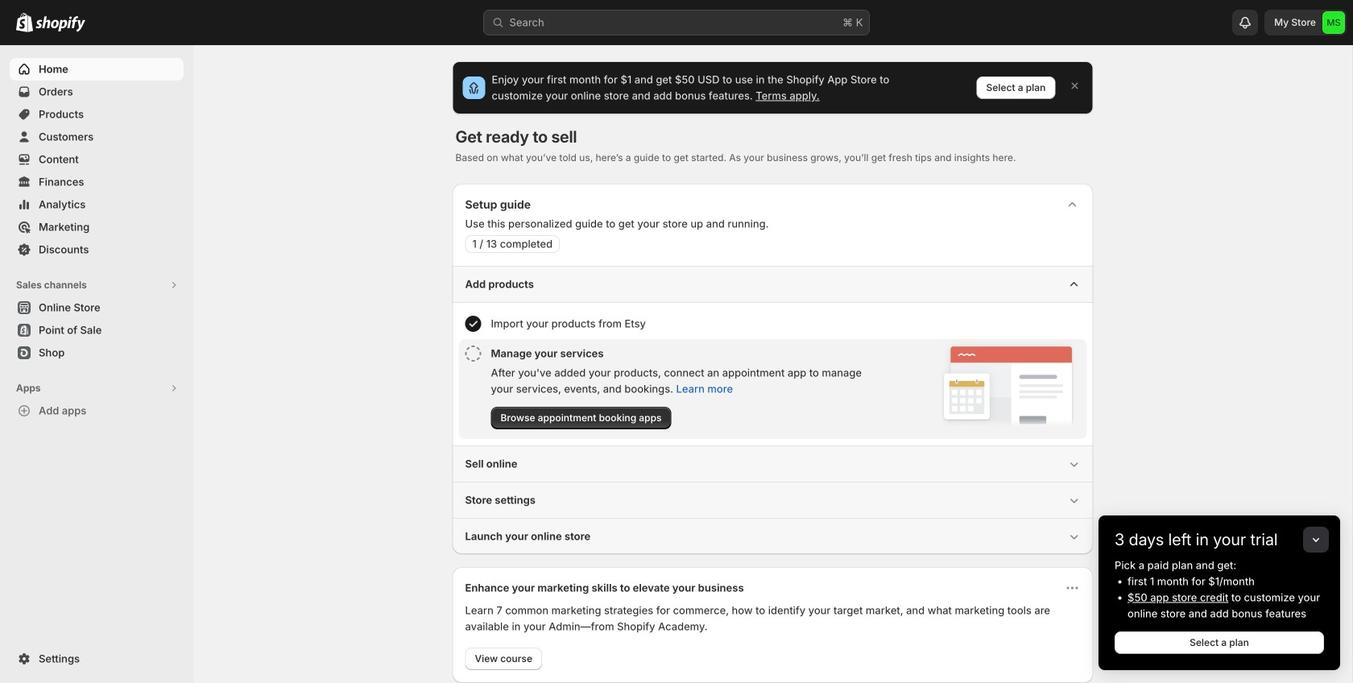 Task type: locate. For each thing, give the bounding box(es) containing it.
setup guide region
[[452, 184, 1094, 554]]

mark manage your services as done image
[[465, 346, 481, 362]]

shopify image
[[16, 13, 33, 32], [35, 16, 85, 32]]

my store image
[[1323, 11, 1345, 34]]

mark import your products from etsy as not done image
[[465, 316, 481, 332]]

guide categories group
[[452, 266, 1094, 554]]

add products group
[[452, 266, 1094, 445]]



Task type: vqa. For each thing, say whether or not it's contained in the screenshot.
Online Store image
no



Task type: describe. For each thing, give the bounding box(es) containing it.
manage your services group
[[459, 339, 1087, 439]]

import your products from etsy group
[[459, 309, 1087, 338]]

0 horizontal spatial shopify image
[[16, 13, 33, 32]]

1 horizontal spatial shopify image
[[35, 16, 85, 32]]



